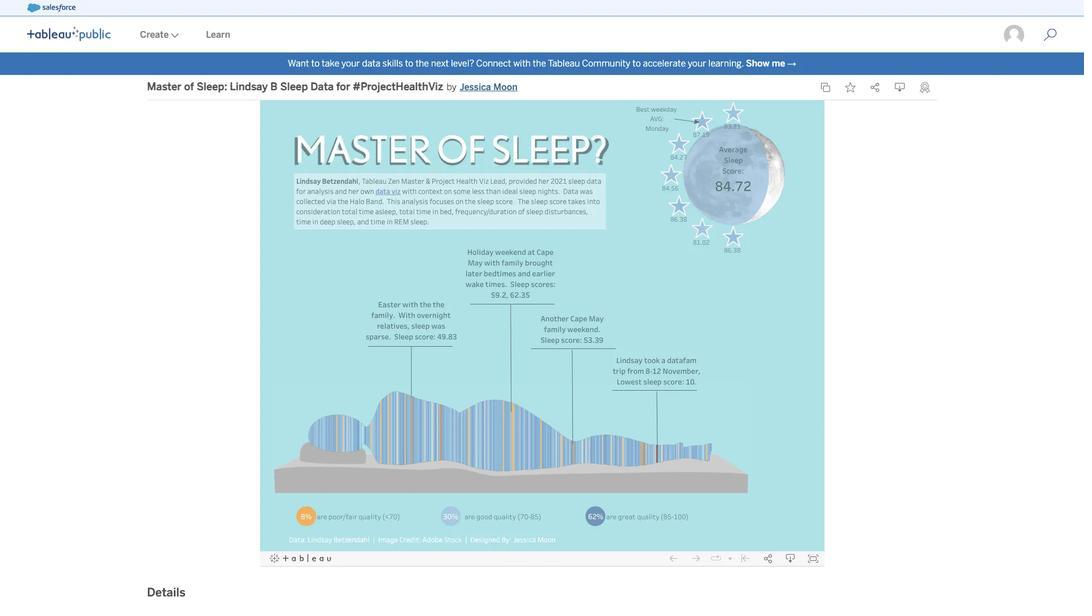 Task type: describe. For each thing, give the bounding box(es) containing it.
with
[[513, 58, 531, 69]]

tableau
[[548, 58, 580, 69]]

2 to from the left
[[405, 58, 414, 69]]

create
[[140, 29, 169, 40]]

2 the from the left
[[533, 58, 546, 69]]

connect
[[476, 58, 511, 69]]

skills
[[383, 58, 403, 69]]

lindsay
[[230, 81, 268, 93]]

level?
[[451, 58, 474, 69]]

1 the from the left
[[416, 58, 429, 69]]

jessica moon link
[[460, 81, 518, 94]]

by
[[447, 82, 457, 93]]

show me link
[[746, 58, 786, 69]]

learn link
[[193, 18, 244, 53]]

make a copy image
[[821, 82, 831, 93]]

logo image
[[27, 27, 111, 41]]

b
[[270, 81, 278, 93]]

3 to from the left
[[633, 58, 641, 69]]

master of sleep: lindsay b sleep data for #projecthealthviz by jessica moon
[[147, 81, 518, 93]]

→
[[788, 58, 797, 69]]

#projecthealthviz
[[353, 81, 443, 93]]

2 your from the left
[[688, 58, 707, 69]]

want
[[288, 58, 309, 69]]

data
[[362, 58, 381, 69]]

master
[[147, 81, 182, 93]]

learn
[[206, 29, 230, 40]]

me
[[772, 58, 786, 69]]

moon
[[493, 82, 518, 93]]

for
[[336, 81, 350, 93]]

data
[[311, 81, 334, 93]]



Task type: vqa. For each thing, say whether or not it's contained in the screenshot.
create icon
no



Task type: locate. For each thing, give the bounding box(es) containing it.
1 horizontal spatial the
[[533, 58, 546, 69]]

learning.
[[709, 58, 744, 69]]

0 horizontal spatial the
[[416, 58, 429, 69]]

your right take
[[342, 58, 360, 69]]

your left learning.
[[688, 58, 707, 69]]

to left take
[[311, 58, 320, 69]]

greg.robinson3551 image
[[1003, 24, 1026, 46]]

to right the skills
[[405, 58, 414, 69]]

community
[[582, 58, 631, 69]]

want to take your data skills to the next level? connect with the tableau community to accelerate your learning. show me →
[[288, 58, 797, 69]]

of
[[184, 81, 194, 93]]

1 horizontal spatial to
[[405, 58, 414, 69]]

1 horizontal spatial your
[[688, 58, 707, 69]]

salesforce logo image
[[27, 3, 76, 12]]

nominate for viz of the day image
[[920, 82, 930, 93]]

go to search image
[[1030, 28, 1071, 42]]

sleep
[[280, 81, 308, 93]]

next
[[431, 58, 449, 69]]

your
[[342, 58, 360, 69], [688, 58, 707, 69]]

to
[[311, 58, 320, 69], [405, 58, 414, 69], [633, 58, 641, 69]]

1 your from the left
[[342, 58, 360, 69]]

2 horizontal spatial to
[[633, 58, 641, 69]]

0 horizontal spatial your
[[342, 58, 360, 69]]

accelerate
[[643, 58, 686, 69]]

the left next
[[416, 58, 429, 69]]

1 to from the left
[[311, 58, 320, 69]]

create button
[[126, 18, 193, 53]]

the right with
[[533, 58, 546, 69]]

show
[[746, 58, 770, 69]]

the
[[416, 58, 429, 69], [533, 58, 546, 69]]

favorite button image
[[845, 82, 856, 93]]

sleep:
[[197, 81, 227, 93]]

to left accelerate
[[633, 58, 641, 69]]

jessica
[[460, 82, 491, 93]]

0 horizontal spatial to
[[311, 58, 320, 69]]

take
[[322, 58, 340, 69]]



